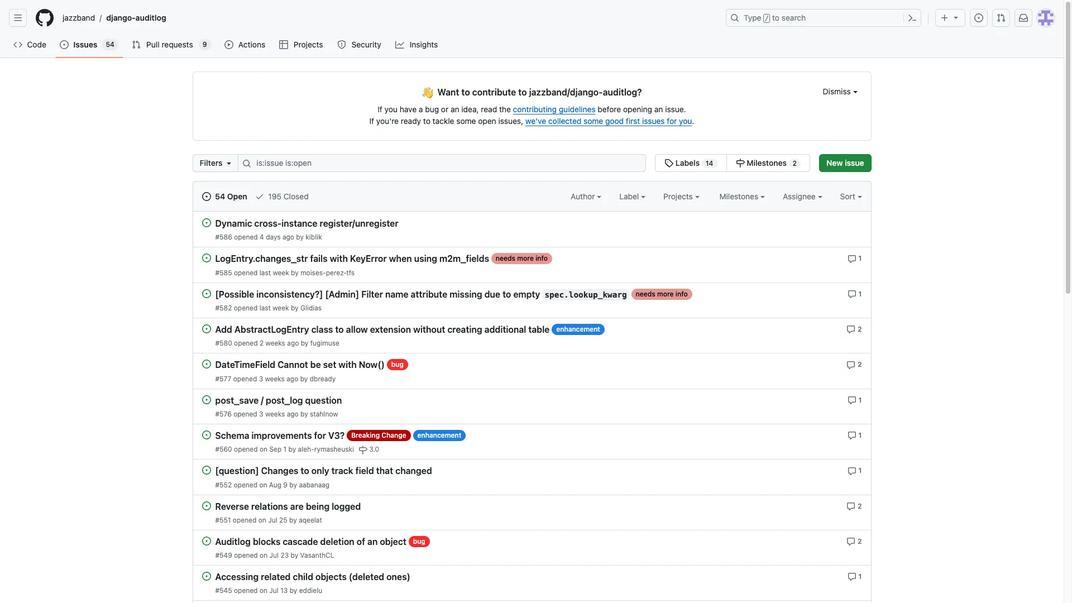 Task type: vqa. For each thing, say whether or not it's contained in the screenshot.


Task type: describe. For each thing, give the bounding box(es) containing it.
days
[[266, 233, 281, 242]]

0 vertical spatial with
[[330, 254, 348, 264]]

on inside reverse relations are being logged #551             opened on jul 25 by aqeelat
[[259, 516, 266, 525]]

eddielu link
[[299, 587, 323, 595]]

bug inside if you have a bug or an idea, read the contributing guidelines before opening an issue. if you're ready to tackle some open issues, we've collected some good first issues for you .
[[425, 104, 439, 114]]

guidelines
[[559, 104, 596, 114]]

type
[[744, 13, 762, 22]]

m2m_fields
[[440, 254, 490, 264]]

by inside [question] changes to only track field that changed #552             opened on aug 9 by aabanaag
[[290, 481, 297, 489]]

homepage image
[[36, 9, 54, 27]]

1 link for [question] changes to only track field that changed
[[848, 466, 863, 476]]

1 vertical spatial jul
[[270, 552, 279, 560]]

on left sep
[[260, 445, 268, 454]]

open
[[479, 116, 497, 126]]

#576
[[215, 410, 232, 418]]

open issue image for datetimefield cannot be set with now()
[[202, 360, 211, 369]]

open issue element for reverse relations are being logged
[[202, 501, 211, 510]]

changed
[[396, 466, 432, 476]]

195
[[268, 192, 282, 201]]

read
[[481, 104, 497, 114]]

jazzband/django-
[[529, 87, 603, 97]]

labels 14
[[674, 158, 714, 168]]

dismiss
[[823, 87, 854, 96]]

aabanaag
[[299, 481, 330, 489]]

auditlog
[[215, 537, 251, 547]]

1 horizontal spatial enhancement link
[[552, 324, 605, 335]]

opened down datetimefield
[[233, 375, 257, 383]]

contributing
[[513, 104, 557, 114]]

filter
[[362, 289, 383, 299]]

comment image for datetimefield cannot be set with now()
[[847, 361, 856, 370]]

shield image
[[338, 40, 346, 49]]

open issue element for accessing related child objects (deleted ones)
[[202, 572, 211, 581]]

fugimuse
[[311, 339, 340, 348]]

have
[[400, 104, 417, 114]]

filters button
[[193, 154, 239, 172]]

by inside accessing related child objects (deleted ones) #545             opened on jul 13 by eddielu
[[290, 587, 297, 595]]

2 1 link from the top
[[848, 289, 863, 299]]

closed
[[284, 192, 309, 201]]

search image
[[243, 159, 252, 168]]

4
[[260, 233, 264, 242]]

cascade
[[283, 537, 318, 547]]

weeks for abstractlogentry
[[266, 339, 286, 348]]

bug for datetimefield cannot be set with now()
[[392, 361, 404, 369]]

opening
[[624, 104, 653, 114]]

tag image
[[665, 159, 674, 168]]

comment image for [possible inconsistency?] [admin] filter name attribute missing due to empty
[[848, 290, 857, 299]]

the
[[500, 104, 511, 114]]

last for logentry.changes_str fails with keyerror when using m2m_fields
[[260, 269, 271, 277]]

[question] changes to only track field that changed link
[[215, 466, 432, 476]]

by inside post_save / post_log question #576             opened 3 weeks ago by stahlnow
[[301, 410, 308, 418]]

list containing jazzband
[[58, 9, 720, 27]]

ago inside dynamic cross-instance register/unregister #586             opened 4 days ago by kiblik
[[283, 233, 294, 242]]

14
[[706, 159, 714, 168]]

pull
[[146, 40, 160, 49]]

none search field containing filters
[[193, 154, 811, 172]]

deletion
[[320, 537, 355, 547]]

#560
[[215, 445, 232, 454]]

[possible
[[215, 289, 254, 299]]

projects inside 'popup button'
[[664, 192, 696, 201]]

issue.
[[666, 104, 687, 114]]

are
[[290, 502, 304, 512]]

cross-
[[255, 219, 282, 229]]

Issues search field
[[238, 154, 647, 172]]

25
[[279, 516, 288, 525]]

breaking
[[352, 431, 380, 440]]

add abstractlogentry class to allow extension without creating additional table link
[[215, 325, 550, 335]]

open issue image for dynamic cross-instance register/unregister
[[202, 218, 211, 227]]

on inside accessing related child objects (deleted ones) #545             opened on jul 13 by eddielu
[[260, 587, 268, 595]]

or
[[441, 104, 449, 114]]

0 horizontal spatial 9
[[203, 40, 207, 49]]

milestones 2
[[745, 158, 797, 168]]

(deleted
[[349, 572, 385, 583]]

moises-perez-tfs link
[[301, 269, 355, 277]]

to right 'class'
[[335, 325, 344, 335]]

open issue image for reverse relations are being logged
[[202, 502, 211, 510]]

being
[[306, 502, 330, 512]]

to right due
[[503, 289, 512, 299]]

class
[[312, 325, 333, 335]]

#577
[[215, 375, 232, 383]]

additional
[[485, 325, 527, 335]]

open issue image for schema improvements for v3?
[[202, 431, 211, 440]]

aqeelat link
[[299, 516, 322, 525]]

register/unregister
[[320, 219, 399, 229]]

needs more info for logentry.changes_str fails with keyerror when using m2m_fields
[[496, 254, 548, 263]]

projects link
[[275, 36, 329, 53]]

before
[[598, 104, 622, 114]]

by down inconsistency?]
[[291, 304, 299, 312]]

1 for fifth 1 link from the bottom
[[859, 290, 863, 298]]

insights link
[[391, 36, 444, 53]]

2 inside milestones 2
[[793, 159, 797, 168]]

aleh-rymasheuski link
[[298, 445, 354, 454]]

2 for 3rd "2" link from the top of the page
[[858, 502, 863, 510]]

milestone image
[[359, 446, 368, 455]]

ago down the cannot
[[287, 375, 299, 383]]

0 vertical spatial 3
[[259, 375, 263, 383]]

ago up the cannot
[[287, 339, 299, 348]]

open issue image for add abstractlogentry class to allow extension without creating additional table
[[202, 325, 211, 334]]

open issue element for auditlog blocks cascade deletion of an object
[[202, 536, 211, 546]]

issues
[[643, 116, 665, 126]]

milestones for milestones
[[720, 192, 761, 201]]

needs more info link for [possible inconsistency?] [admin] filter name attribute missing due to empty
[[632, 289, 693, 300]]

issue element
[[656, 154, 811, 172]]

2 for 2nd "2" link from the top of the page
[[858, 361, 863, 369]]

last for [possible inconsistency?] [admin] filter name attribute missing due to empty
[[260, 304, 271, 312]]

open issue element for schema improvements for v3?
[[202, 430, 211, 440]]

opened inside accessing related child objects (deleted ones) #545             opened on jul 13 by eddielu
[[234, 587, 258, 595]]

54 for 54
[[106, 40, 115, 49]]

open issue image for post_save / post_log question
[[202, 395, 211, 404]]

1 link for post_save / post_log question
[[848, 395, 863, 405]]

milestones for milestones 2
[[747, 158, 787, 168]]

dbready link
[[310, 375, 336, 383]]

0 horizontal spatial if
[[370, 116, 374, 126]]

#586
[[215, 233, 232, 242]]

info for [possible inconsistency?] [admin] filter name attribute missing due to empty
[[676, 290, 688, 298]]

set
[[323, 360, 337, 370]]

name
[[385, 289, 409, 299]]

info for logentry.changes_str fails with keyerror when using m2m_fields
[[536, 254, 548, 263]]

to up contributing
[[519, 87, 527, 97]]

needs more info for [possible inconsistency?] [admin] filter name attribute missing due to empty
[[636, 290, 688, 298]]

post_save
[[215, 396, 259, 406]]

cannot
[[278, 360, 308, 370]]

[question]
[[215, 466, 259, 476]]

a
[[419, 104, 423, 114]]

13
[[281, 587, 288, 595]]

#585             opened last week by moises-perez-tfs
[[215, 269, 355, 277]]

1 vertical spatial enhancement link
[[413, 430, 466, 441]]

54 open link
[[202, 191, 247, 202]]

stahlnow link
[[310, 410, 338, 418]]

1 for 1 link for accessing related child objects (deleted ones)
[[859, 573, 863, 581]]

#560             opened on sep 1 by aleh-rymasheuski
[[215, 445, 354, 454]]

sort
[[841, 192, 856, 201]]

by right 23 on the left bottom of page
[[291, 552, 299, 560]]

actions
[[239, 40, 266, 49]]

1 horizontal spatial if
[[378, 104, 383, 114]]

1 2 link from the top
[[847, 324, 863, 334]]

comment image for [question] changes to only track field that changed
[[848, 467, 857, 476]]

eddielu
[[299, 587, 323, 595]]

open issue element for [possible inconsistency?] [admin] filter name attribute missing due to empty
[[202, 289, 211, 298]]

sep
[[270, 445, 282, 454]]

opened down logentry.changes_str at the top of page
[[234, 269, 258, 277]]

0 vertical spatial issue opened image
[[975, 13, 984, 22]]

table
[[529, 325, 550, 335]]

empty
[[514, 289, 541, 299]]

#585
[[215, 269, 232, 277]]

by left moises-
[[291, 269, 299, 277]]

idea,
[[462, 104, 479, 114]]

post_log
[[266, 396, 303, 406]]

open issue element for post_save / post_log question
[[202, 395, 211, 404]]

perez-
[[326, 269, 347, 277]]

2 for first "2" link
[[858, 325, 863, 334]]

contribute
[[473, 87, 517, 97]]

#582             opened last week by glidias
[[215, 304, 322, 312]]

jazzband link
[[58, 9, 100, 27]]

needs for [possible inconsistency?] [admin] filter name attribute missing due to empty
[[636, 290, 656, 298]]

/ for jazzband
[[100, 13, 102, 23]]

needs more info link for logentry.changes_str fails with keyerror when using m2m_fields
[[492, 253, 553, 264]]

accessing related child objects (deleted ones) link
[[215, 572, 411, 583]]

we've collected some good first issues for you link
[[526, 116, 693, 126]]

jazzband
[[63, 13, 95, 22]]

extension
[[370, 325, 411, 335]]

opened inside [question] changes to only track field that changed #552             opened on aug 9 by aabanaag
[[234, 481, 258, 489]]

issue opened image
[[60, 40, 69, 49]]

label
[[620, 192, 642, 201]]

graph image
[[396, 40, 405, 49]]

add abstractlogentry class to allow extension without creating additional table
[[215, 325, 550, 335]]

open issue image for accessing related child objects (deleted ones)
[[202, 572, 211, 581]]

more for logentry.changes_str fails with keyerror when using m2m_fields
[[518, 254, 534, 263]]

opened down 'auditlog'
[[234, 552, 258, 560]]

4 2 link from the top
[[847, 536, 863, 547]]

opened inside dynamic cross-instance register/unregister #586             opened 4 days ago by kiblik
[[234, 233, 258, 242]]

open issue image for auditlog blocks cascade deletion of an object
[[202, 537, 211, 546]]

comment image for accessing related child objects (deleted ones)
[[848, 573, 857, 582]]



Task type: locate. For each thing, give the bounding box(es) containing it.
for
[[667, 116, 677, 126], [314, 431, 326, 441]]

last down logentry.changes_str at the top of page
[[260, 269, 271, 277]]

open issue element for datetimefield cannot be set with now()
[[202, 359, 211, 369]]

kiblik
[[306, 233, 322, 242]]

milestones inside issue "element"
[[747, 158, 787, 168]]

/ inside post_save / post_log question #576             opened 3 weeks ago by stahlnow
[[261, 396, 264, 406]]

1 horizontal spatial you
[[680, 116, 693, 126]]

bug right a
[[425, 104, 439, 114]]

1 horizontal spatial triangle down image
[[952, 13, 961, 22]]

issue opened image inside 54 open link
[[202, 192, 211, 201]]

bug right object
[[413, 537, 426, 546]]

0 vertical spatial needs more info link
[[492, 253, 553, 264]]

reverse relations are being logged link
[[215, 502, 361, 512]]

1 vertical spatial triangle down image
[[225, 159, 234, 168]]

relations
[[251, 502, 288, 512]]

1 horizontal spatial projects
[[664, 192, 696, 201]]

ago
[[283, 233, 294, 242], [287, 339, 299, 348], [287, 375, 299, 383], [287, 410, 299, 418]]

new issue
[[827, 158, 865, 168]]

comment image
[[848, 290, 857, 299], [847, 325, 856, 334], [847, 361, 856, 370], [848, 396, 857, 405]]

8 open issue element from the top
[[202, 466, 211, 475]]

open issue image left add
[[202, 325, 211, 334]]

by right 13
[[290, 587, 297, 595]]

2 horizontal spatial /
[[765, 15, 769, 22]]

1 open issue element from the top
[[202, 218, 211, 227]]

1 vertical spatial 9
[[284, 481, 288, 489]]

0 vertical spatial week
[[273, 269, 289, 277]]

on down blocks
[[260, 552, 268, 560]]

1 horizontal spatial bug link
[[409, 536, 430, 548]]

3 inside post_save / post_log question #576             opened 3 weeks ago by stahlnow
[[259, 410, 264, 418]]

vasanthcl link
[[300, 552, 334, 560]]

new issue link
[[820, 154, 872, 172]]

7 open issue element from the top
[[202, 430, 211, 440]]

collected
[[549, 116, 582, 126]]

1 for 1 link for [question] changes to only track field that changed
[[859, 467, 863, 475]]

datetimefield
[[215, 360, 276, 370]]

bug link right now()
[[387, 359, 408, 371]]

/ right "type"
[[765, 15, 769, 22]]

breaking change link
[[347, 430, 411, 441]]

54 for 54 open
[[215, 192, 225, 201]]

0 vertical spatial enhancement
[[557, 325, 601, 334]]

opened down schema
[[234, 445, 258, 454]]

1 vertical spatial week
[[273, 304, 289, 312]]

1 horizontal spatial issue opened image
[[975, 13, 984, 22]]

without
[[414, 325, 446, 335]]

vasanthcl
[[300, 552, 334, 560]]

list
[[58, 9, 720, 27]]

check image
[[255, 192, 264, 201]]

glidias link
[[301, 304, 322, 312]]

jul left 13
[[270, 587, 279, 595]]

by right aug at the left bottom
[[290, 481, 297, 489]]

author button
[[571, 191, 602, 202]]

milestones button
[[720, 191, 766, 202]]

by left fugimuse link
[[301, 339, 309, 348]]

0 vertical spatial projects
[[294, 40, 323, 49]]

command palette image
[[909, 13, 918, 22]]

open issue element for dynamic cross-instance register/unregister
[[202, 218, 211, 227]]

opened inside post_save / post_log question #576             opened 3 weeks ago by stahlnow
[[234, 410, 257, 418]]

0 vertical spatial 9
[[203, 40, 207, 49]]

security link
[[333, 36, 387, 53]]

open issue image for [possible inconsistency?] [admin] filter name attribute missing due to empty
[[202, 289, 211, 298]]

0 vertical spatial jul
[[268, 516, 278, 525]]

0 horizontal spatial more
[[518, 254, 534, 263]]

last up the abstractlogentry
[[260, 304, 271, 312]]

3.0
[[370, 445, 380, 454]]

jul inside reverse relations are being logged #551             opened on jul 25 by aqeelat
[[268, 516, 278, 525]]

2 link
[[847, 324, 863, 334], [847, 359, 863, 370], [847, 501, 863, 511], [847, 536, 863, 547]]

1 vertical spatial needs more info
[[636, 290, 688, 298]]

triangle down image right plus 'icon'
[[952, 13, 961, 22]]

code image
[[13, 40, 22, 49]]

/ left post_log
[[261, 396, 264, 406]]

1 horizontal spatial 54
[[215, 192, 225, 201]]

2 for first "2" link from the bottom of the page
[[858, 537, 863, 546]]

some down idea,
[[457, 116, 476, 126]]

good
[[606, 116, 624, 126]]

notifications image
[[1020, 13, 1029, 22]]

1 some from the left
[[457, 116, 476, 126]]

0 vertical spatial needs more info
[[496, 254, 548, 263]]

schema improvements for v3?
[[215, 431, 345, 441]]

ago inside post_save / post_log question #576             opened 3 weeks ago by stahlnow
[[287, 410, 299, 418]]

bug link for datetimefield cannot be set with now()
[[387, 359, 408, 371]]

9 left play icon
[[203, 40, 207, 49]]

to left only at bottom left
[[301, 466, 309, 476]]

you up you're
[[385, 104, 398, 114]]

open issue image for logentry.changes_str fails with keyerror when using m2m_fields
[[202, 254, 211, 263]]

1 for 1 link related to schema improvements for v3?
[[859, 431, 863, 440]]

0 vertical spatial enhancement link
[[552, 324, 605, 335]]

if you have a bug or an idea, read the contributing guidelines before opening an issue. if you're ready to tackle some open issues, we've collected some good first issues for you .
[[370, 104, 695, 126]]

ago down post_log
[[287, 410, 299, 418]]

git pull request image
[[997, 13, 1006, 22]]

#545
[[215, 587, 232, 595]]

to right want
[[462, 87, 470, 97]]

opened inside reverse relations are being logged #551             opened on jul 25 by aqeelat
[[233, 516, 257, 525]]

0 vertical spatial triangle down image
[[952, 13, 961, 22]]

1 horizontal spatial 9
[[284, 481, 288, 489]]

enhancement down spec.lookup_kwarg
[[557, 325, 601, 334]]

#549             opened on jul 23 by vasanthcl
[[215, 552, 334, 560]]

2 week from the top
[[273, 304, 289, 312]]

dynamic cross-instance register/unregister #586             opened 4 days ago by kiblik
[[215, 219, 399, 242]]

aqeelat
[[299, 516, 322, 525]]

2 some from the left
[[584, 116, 604, 126]]

issue opened image
[[975, 13, 984, 22], [202, 192, 211, 201]]

on inside [question] changes to only track field that changed #552             opened on aug 9 by aabanaag
[[260, 481, 267, 489]]

1 vertical spatial milestones
[[720, 192, 761, 201]]

0 horizontal spatial enhancement
[[418, 431, 462, 440]]

new
[[827, 158, 843, 168]]

2 open issue image from the top
[[202, 254, 211, 263]]

you're
[[377, 116, 399, 126]]

opened down [possible
[[234, 304, 258, 312]]

1 horizontal spatial for
[[667, 116, 677, 126]]

1 link for accessing related child objects (deleted ones)
[[848, 572, 863, 582]]

more for [possible inconsistency?] [admin] filter name attribute missing due to empty
[[658, 290, 674, 298]]

opened up datetimefield
[[234, 339, 258, 348]]

0 horizontal spatial needs more info
[[496, 254, 548, 263]]

filters
[[200, 158, 223, 168]]

0 vertical spatial more
[[518, 254, 534, 263]]

3 open issue element from the top
[[202, 289, 211, 298]]

3 1 link from the top
[[848, 395, 863, 405]]

Search all issues text field
[[238, 154, 647, 172]]

you down issue.
[[680, 116, 693, 126]]

plus image
[[941, 13, 950, 22]]

projects right table image
[[294, 40, 323, 49]]

assignee
[[783, 192, 818, 201]]

bug right now()
[[392, 361, 404, 369]]

for down issue.
[[667, 116, 677, 126]]

0 vertical spatial weeks
[[266, 339, 286, 348]]

auditlog?
[[603, 87, 642, 97]]

4 open issue element from the top
[[202, 324, 211, 334]]

1 horizontal spatial needs
[[636, 290, 656, 298]]

opened down post_save
[[234, 410, 257, 418]]

1 open issue image from the top
[[202, 325, 211, 334]]

breaking change
[[352, 431, 407, 440]]

ago right days
[[283, 233, 294, 242]]

by down "datetimefield cannot be set with now()" link
[[300, 375, 308, 383]]

6 1 link from the top
[[848, 572, 863, 582]]

by left aleh-
[[289, 445, 296, 454]]

opened down accessing
[[234, 587, 258, 595]]

author
[[571, 192, 597, 201]]

an right of
[[368, 537, 378, 547]]

1 vertical spatial with
[[339, 360, 357, 370]]

week up inconsistency?]
[[273, 269, 289, 277]]

change
[[382, 431, 407, 440]]

kiblik link
[[306, 233, 322, 242]]

sort button
[[841, 191, 863, 202]]

1 horizontal spatial /
[[261, 396, 264, 406]]

comment image for add abstractlogentry class to allow extension without creating additional table
[[847, 325, 856, 334]]

jazzband / django-auditlog
[[63, 13, 166, 23]]

0 horizontal spatial info
[[536, 254, 548, 263]]

by down instance
[[296, 233, 304, 242]]

weeks for cannot
[[265, 375, 285, 383]]

10 open issue element from the top
[[202, 536, 211, 546]]

to inside if you have a bug or an idea, read the contributing guidelines before opening an issue. if you're ready to tackle some open issues, we've collected some good first issues for you .
[[424, 116, 431, 126]]

assignee button
[[783, 191, 823, 202]]

1 vertical spatial needs
[[636, 290, 656, 298]]

aug
[[269, 481, 282, 489]]

on down related
[[260, 587, 268, 595]]

when
[[389, 254, 412, 264]]

enhancement link up changed
[[413, 430, 466, 441]]

0 vertical spatial 54
[[106, 40, 115, 49]]

milestones inside popup button
[[720, 192, 761, 201]]

/ inside type / to search
[[765, 15, 769, 22]]

9 open issue element from the top
[[202, 501, 211, 510]]

2 vertical spatial weeks
[[265, 410, 285, 418]]

issue opened image left git pull request image
[[975, 13, 984, 22]]

3 open issue image from the top
[[202, 289, 211, 298]]

security
[[352, 40, 382, 49]]

4 1 link from the top
[[848, 430, 863, 440]]

weeks up the post_save / post_log question link
[[265, 375, 285, 383]]

milestones down milestone image
[[720, 192, 761, 201]]

23
[[281, 552, 289, 560]]

0 horizontal spatial some
[[457, 116, 476, 126]]

open issue image left datetimefield
[[202, 360, 211, 369]]

5 open issue image from the top
[[202, 502, 211, 510]]

1 week from the top
[[273, 269, 289, 277]]

open issue element for [question] changes to only track field that changed
[[202, 466, 211, 475]]

on left aug at the left bottom
[[260, 481, 267, 489]]

attribute
[[411, 289, 448, 299]]

3 2 link from the top
[[847, 501, 863, 511]]

open issue element
[[202, 218, 211, 227], [202, 253, 211, 263], [202, 289, 211, 298], [202, 324, 211, 334], [202, 359, 211, 369], [202, 395, 211, 404], [202, 430, 211, 440], [202, 466, 211, 475], [202, 501, 211, 510], [202, 536, 211, 546], [202, 572, 211, 581]]

want
[[438, 87, 460, 97]]

jul inside accessing related child objects (deleted ones) #545             opened on jul 13 by eddielu
[[270, 587, 279, 595]]

1 vertical spatial bug link
[[409, 536, 430, 548]]

ready
[[401, 116, 421, 126]]

to right ready
[[424, 116, 431, 126]]

to inside [question] changes to only track field that changed #552             opened on aug 9 by aabanaag
[[301, 466, 309, 476]]

5 open issue element from the top
[[202, 359, 211, 369]]

1 horizontal spatial enhancement
[[557, 325, 601, 334]]

by right 25
[[290, 516, 297, 525]]

2 vertical spatial jul
[[270, 587, 279, 595]]

week for logentry.changes_str fails with keyerror when using m2m_fields
[[273, 269, 289, 277]]

1 1 link from the top
[[848, 253, 863, 264]]

code link
[[9, 36, 51, 53]]

0 vertical spatial info
[[536, 254, 548, 263]]

6 open issue image from the top
[[202, 572, 211, 581]]

missing
[[450, 289, 483, 299]]

3 open issue image from the top
[[202, 395, 211, 404]]

bug for auditlog blocks cascade deletion of an object
[[413, 537, 426, 546]]

open issue image
[[202, 325, 211, 334], [202, 360, 211, 369], [202, 395, 211, 404], [202, 466, 211, 475], [202, 537, 211, 546]]

0 vertical spatial milestones
[[747, 158, 787, 168]]

with up perez-
[[330, 254, 348, 264]]

opened
[[234, 233, 258, 242], [234, 269, 258, 277], [234, 304, 258, 312], [234, 339, 258, 348], [233, 375, 257, 383], [234, 410, 257, 418], [234, 445, 258, 454], [234, 481, 258, 489], [233, 516, 257, 525], [234, 552, 258, 560], [234, 587, 258, 595]]

enhancement up changed
[[418, 431, 462, 440]]

5 open issue image from the top
[[202, 537, 211, 546]]

open issue image left [question]
[[202, 466, 211, 475]]

week for [possible inconsistency?] [admin] filter name attribute missing due to empty
[[273, 304, 289, 312]]

only
[[312, 466, 330, 476]]

bug
[[425, 104, 439, 114], [392, 361, 404, 369], [413, 537, 426, 546]]

dismiss button
[[823, 85, 858, 97]]

dynamic
[[215, 219, 252, 229]]

issues,
[[499, 116, 524, 126]]

2 2 link from the top
[[847, 359, 863, 370]]

9 right aug at the left bottom
[[284, 481, 288, 489]]

open issue image for [question] changes to only track field that changed
[[202, 466, 211, 475]]

aabanaag link
[[299, 481, 330, 489]]

some down before
[[584, 116, 604, 126]]

2 vertical spatial bug
[[413, 537, 426, 546]]

milestone image
[[736, 159, 745, 168]]

0 horizontal spatial bug link
[[387, 359, 408, 371]]

1 for 1 link associated with post_save / post_log question
[[859, 396, 863, 404]]

1 vertical spatial info
[[676, 290, 688, 298]]

requests
[[162, 40, 193, 49]]

by inside dynamic cross-instance register/unregister #586             opened 4 days ago by kiblik
[[296, 233, 304, 242]]

jul left 23 on the left bottom of page
[[270, 552, 279, 560]]

open issue image left post_save
[[202, 395, 211, 404]]

6 open issue element from the top
[[202, 395, 211, 404]]

open issue element for add abstractlogentry class to allow extension without creating additional table
[[202, 324, 211, 334]]

11 open issue element from the top
[[202, 572, 211, 581]]

fails
[[310, 254, 328, 264]]

comment image for reverse relations are being logged
[[847, 502, 856, 511]]

dbready
[[310, 375, 336, 383]]

9 inside [question] changes to only track field that changed #552             opened on aug 9 by aabanaag
[[284, 481, 288, 489]]

1 vertical spatial bug
[[392, 361, 404, 369]]

0 horizontal spatial an
[[368, 537, 378, 547]]

bug link for auditlog blocks cascade deletion of an object
[[409, 536, 430, 548]]

glidias
[[301, 304, 322, 312]]

1 horizontal spatial more
[[658, 290, 674, 298]]

1 link for schema improvements for v3?
[[848, 430, 863, 440]]

1 vertical spatial you
[[680, 116, 693, 126]]

2 last from the top
[[260, 304, 271, 312]]

aleh-
[[298, 445, 315, 454]]

an up issues
[[655, 104, 664, 114]]

0 horizontal spatial triangle down image
[[225, 159, 234, 168]]

0 horizontal spatial needs
[[496, 254, 516, 263]]

0 horizontal spatial for
[[314, 431, 326, 441]]

triangle down image inside filters popup button
[[225, 159, 234, 168]]

opened down [question]
[[234, 481, 258, 489]]

54 left open on the top of the page
[[215, 192, 225, 201]]

3.0 link
[[359, 445, 380, 455]]

0 horizontal spatial enhancement link
[[413, 430, 466, 441]]

triangle down image left search icon
[[225, 159, 234, 168]]

#552
[[215, 481, 232, 489]]

0 horizontal spatial 54
[[106, 40, 115, 49]]

0 horizontal spatial issue opened image
[[202, 192, 211, 201]]

1 vertical spatial needs more info link
[[632, 289, 693, 300]]

2 open issue element from the top
[[202, 253, 211, 263]]

2 horizontal spatial an
[[655, 104, 664, 114]]

needs more info link
[[492, 253, 553, 264], [632, 289, 693, 300]]

if left you're
[[370, 116, 374, 126]]

0 vertical spatial you
[[385, 104, 398, 114]]

open issue image left 'auditlog'
[[202, 537, 211, 546]]

3 down datetimefield
[[259, 375, 263, 383]]

last
[[260, 269, 271, 277], [260, 304, 271, 312]]

opened down "reverse"
[[233, 516, 257, 525]]

3 down the post_save / post_log question link
[[259, 410, 264, 418]]

triangle down image
[[952, 13, 961, 22], [225, 159, 234, 168]]

add
[[215, 325, 232, 335]]

1 last from the top
[[260, 269, 271, 277]]

child
[[293, 572, 313, 583]]

needs
[[496, 254, 516, 263], [636, 290, 656, 298]]

weeks
[[266, 339, 286, 348], [265, 375, 285, 383], [265, 410, 285, 418]]

by inside reverse relations are being logged #551             opened on jul 25 by aqeelat
[[290, 516, 297, 525]]

with right set
[[339, 360, 357, 370]]

to
[[773, 13, 780, 22], [462, 87, 470, 97], [519, 87, 527, 97], [424, 116, 431, 126], [503, 289, 512, 299], [335, 325, 344, 335], [301, 466, 309, 476]]

0 horizontal spatial projects
[[294, 40, 323, 49]]

1 horizontal spatial some
[[584, 116, 604, 126]]

accessing
[[215, 572, 259, 583]]

label button
[[620, 191, 646, 202]]

0 vertical spatial last
[[260, 269, 271, 277]]

git pull request image
[[132, 40, 141, 49]]

1 vertical spatial for
[[314, 431, 326, 441]]

by left stahlnow
[[301, 410, 308, 418]]

/ for type
[[765, 15, 769, 22]]

projects down the labels
[[664, 192, 696, 201]]

1 vertical spatial if
[[370, 116, 374, 126]]

4 open issue image from the top
[[202, 431, 211, 440]]

play image
[[224, 40, 233, 49]]

abstractlogentry
[[235, 325, 309, 335]]

bug link right object
[[409, 536, 430, 548]]

54 right issues
[[106, 40, 115, 49]]

None search field
[[193, 154, 811, 172]]

[possible inconsistency?] [admin] filter name attribute missing due to empty spec.lookup_kwarg
[[215, 289, 627, 299]]

week
[[273, 269, 289, 277], [273, 304, 289, 312]]

issue opened image left 54 open
[[202, 192, 211, 201]]

1 vertical spatial 3
[[259, 410, 264, 418]]

1 for first 1 link from the top
[[859, 254, 863, 263]]

jul left 25
[[268, 516, 278, 525]]

fugimuse link
[[311, 339, 340, 348]]

opened left 4
[[234, 233, 258, 242]]

that
[[376, 466, 394, 476]]

1 horizontal spatial needs more info
[[636, 290, 688, 298]]

milestones right milestone image
[[747, 158, 787, 168]]

👋 want to contribute to jazzband/django-auditlog?
[[422, 85, 642, 100]]

0 vertical spatial bug link
[[387, 359, 408, 371]]

/ left django-
[[100, 13, 102, 23]]

0 horizontal spatial you
[[385, 104, 398, 114]]

for up aleh-rymasheuski link
[[314, 431, 326, 441]]

auditlog blocks cascade deletion of an object
[[215, 537, 407, 547]]

1 open issue image from the top
[[202, 218, 211, 227]]

1 horizontal spatial an
[[451, 104, 460, 114]]

comment image for schema improvements for v3?
[[848, 432, 857, 440]]

comment image for auditlog blocks cascade deletion of an object
[[847, 538, 856, 547]]

an right or
[[451, 104, 460, 114]]

0 horizontal spatial /
[[100, 13, 102, 23]]

for inside if you have a bug or an idea, read the contributing guidelines before opening an issue. if you're ready to tackle some open issues, we've collected some good first issues for you .
[[667, 116, 677, 126]]

open issue image
[[202, 218, 211, 227], [202, 254, 211, 263], [202, 289, 211, 298], [202, 431, 211, 440], [202, 502, 211, 510], [202, 572, 211, 581]]

weeks down the post_save / post_log question link
[[265, 410, 285, 418]]

#577             opened 3 weeks ago by dbready
[[215, 375, 336, 383]]

2 open issue image from the top
[[202, 360, 211, 369]]

0 horizontal spatial needs more info link
[[492, 253, 553, 264]]

1 vertical spatial more
[[658, 290, 674, 298]]

tfs
[[347, 269, 355, 277]]

needs for logentry.changes_str fails with keyerror when using m2m_fields
[[496, 254, 516, 263]]

spec.lookup_kwarg
[[545, 291, 627, 299]]

1 horizontal spatial info
[[676, 290, 688, 298]]

0 vertical spatial bug
[[425, 104, 439, 114]]

weeks inside post_save / post_log question #576             opened 3 weeks ago by stahlnow
[[265, 410, 285, 418]]

1 horizontal spatial needs more info link
[[632, 289, 693, 300]]

1 vertical spatial 54
[[215, 192, 225, 201]]

4 open issue image from the top
[[202, 466, 211, 475]]

1 vertical spatial issue opened image
[[202, 192, 211, 201]]

type / to search
[[744, 13, 806, 22]]

enhancement link down spec.lookup_kwarg
[[552, 324, 605, 335]]

1 vertical spatial last
[[260, 304, 271, 312]]

on down relations
[[259, 516, 266, 525]]

to left search
[[773, 13, 780, 22]]

enhancement
[[557, 325, 601, 334], [418, 431, 462, 440]]

datetimefield cannot be set with now() link
[[215, 360, 385, 370]]

weeks down the abstractlogentry
[[266, 339, 286, 348]]

1 vertical spatial projects
[[664, 192, 696, 201]]

week down inconsistency?]
[[273, 304, 289, 312]]

0 vertical spatial if
[[378, 104, 383, 114]]

/ for post_save
[[261, 396, 264, 406]]

1 vertical spatial enhancement
[[418, 431, 462, 440]]

0 vertical spatial needs
[[496, 254, 516, 263]]

1 vertical spatial weeks
[[265, 375, 285, 383]]

5 1 link from the top
[[848, 466, 863, 476]]

if up you're
[[378, 104, 383, 114]]

/ inside 'jazzband / django-auditlog'
[[100, 13, 102, 23]]

0 vertical spatial for
[[667, 116, 677, 126]]

table image
[[280, 40, 289, 49]]

open issue element for logentry.changes_str fails with keyerror when using m2m_fields
[[202, 253, 211, 263]]

comment image
[[848, 255, 857, 264], [848, 432, 857, 440], [848, 467, 857, 476], [847, 502, 856, 511], [847, 538, 856, 547], [848, 573, 857, 582]]

you
[[385, 104, 398, 114], [680, 116, 693, 126]]



